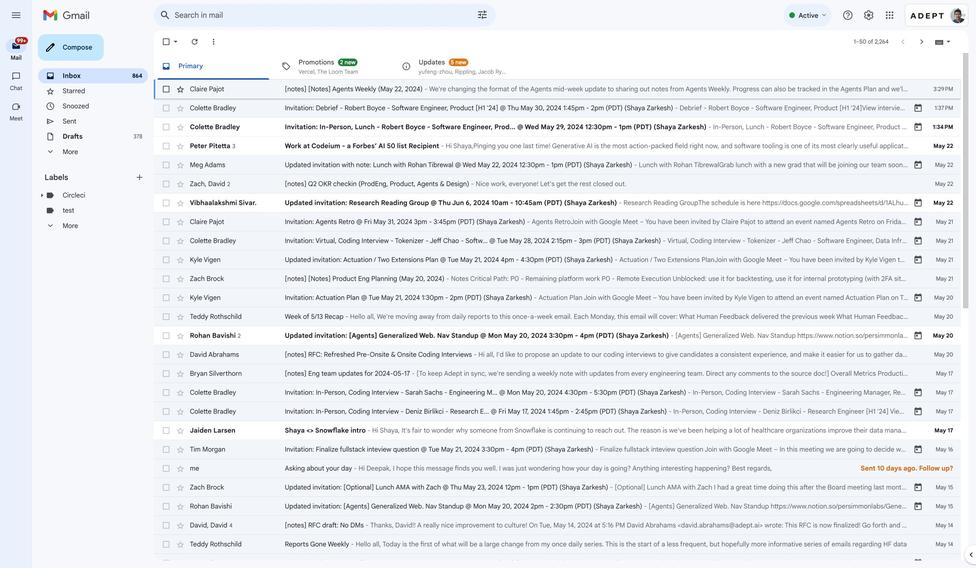 Task type: vqa. For each thing, say whether or not it's contained in the screenshot.
Search in mail image
yes



Task type: describe. For each thing, give the bounding box(es) containing it.
gmail image
[[43, 6, 95, 25]]

15 row from the top
[[154, 346, 961, 365]]

26 row from the top
[[154, 555, 961, 569]]

18 row from the top
[[154, 403, 961, 422]]

5 row from the top
[[154, 156, 961, 175]]

14 row from the top
[[154, 327, 961, 346]]

2 row from the top
[[154, 99, 961, 118]]

22 row from the top
[[154, 479, 961, 498]]

21 row from the top
[[154, 460, 961, 479]]

11 row from the top
[[154, 270, 961, 289]]

12 row from the top
[[154, 289, 961, 308]]

older image
[[917, 37, 927, 47]]

10 row from the top
[[154, 251, 961, 270]]

8 row from the top
[[154, 213, 961, 232]]

Search in mail search field
[[154, 4, 496, 27]]

3 calendar event image from the top
[[914, 161, 923, 170]]

support image
[[842, 9, 854, 21]]

25 row from the top
[[154, 536, 961, 555]]

settings image
[[863, 9, 875, 21]]

main menu image
[[10, 9, 22, 21]]

primary tab
[[154, 53, 273, 80]]

2 calendar event image from the top
[[914, 123, 923, 132]]

9 row from the top
[[154, 232, 961, 251]]



Task type: locate. For each thing, give the bounding box(es) containing it.
calendar event image
[[914, 217, 923, 227]]

more email options image
[[209, 37, 218, 47]]

23 row from the top
[[154, 498, 961, 517]]

16 row from the top
[[154, 365, 961, 384]]

row
[[154, 80, 961, 99], [154, 99, 961, 118], [154, 118, 961, 137], [154, 137, 961, 156], [154, 156, 961, 175], [154, 175, 961, 194], [154, 194, 961, 213], [154, 213, 961, 232], [154, 232, 961, 251], [154, 251, 961, 270], [154, 270, 961, 289], [154, 289, 961, 308], [154, 308, 961, 327], [154, 327, 961, 346], [154, 346, 961, 365], [154, 365, 961, 384], [154, 384, 961, 403], [154, 403, 961, 422], [154, 422, 961, 441], [154, 441, 961, 460], [154, 460, 961, 479], [154, 479, 961, 498], [154, 498, 961, 517], [154, 517, 961, 536], [154, 536, 961, 555], [154, 555, 961, 569]]

main content
[[154, 53, 961, 569]]

promotions, 2 new messages, tab
[[274, 53, 394, 80]]

7 calendar event image from the top
[[914, 293, 923, 303]]

toolbar
[[882, 331, 958, 341]]

heading
[[0, 54, 32, 62], [0, 85, 32, 92], [0, 115, 32, 123], [45, 173, 135, 182]]

search in mail image
[[157, 7, 174, 24]]

1 row from the top
[[154, 80, 961, 99]]

None checkbox
[[161, 37, 171, 47], [161, 85, 171, 94], [161, 142, 171, 151], [161, 161, 171, 170], [161, 236, 171, 246], [161, 274, 171, 284], [161, 293, 171, 303], [161, 331, 171, 341], [161, 350, 171, 360], [161, 369, 171, 379], [161, 502, 171, 512], [161, 521, 171, 531], [161, 37, 171, 47], [161, 85, 171, 94], [161, 142, 171, 151], [161, 161, 171, 170], [161, 236, 171, 246], [161, 274, 171, 284], [161, 293, 171, 303], [161, 331, 171, 341], [161, 350, 171, 360], [161, 369, 171, 379], [161, 502, 171, 512], [161, 521, 171, 531]]

navigation
[[0, 30, 33, 569]]

17 row from the top
[[154, 384, 961, 403]]

None checkbox
[[161, 104, 171, 113], [161, 123, 171, 132], [161, 180, 171, 189], [161, 199, 171, 208], [161, 217, 171, 227], [161, 255, 171, 265], [161, 312, 171, 322], [161, 388, 171, 398], [161, 407, 171, 417], [161, 426, 171, 436], [161, 445, 171, 455], [161, 464, 171, 474], [161, 483, 171, 493], [161, 540, 171, 550], [161, 559, 171, 569], [161, 104, 171, 113], [161, 123, 171, 132], [161, 180, 171, 189], [161, 199, 171, 208], [161, 217, 171, 227], [161, 255, 171, 265], [161, 312, 171, 322], [161, 388, 171, 398], [161, 407, 171, 417], [161, 426, 171, 436], [161, 445, 171, 455], [161, 464, 171, 474], [161, 483, 171, 493], [161, 540, 171, 550], [161, 559, 171, 569]]

tab list
[[154, 53, 961, 80]]

20 row from the top
[[154, 441, 961, 460]]

24 row from the top
[[154, 517, 961, 536]]

1 calendar event image from the top
[[914, 104, 923, 113]]

19 row from the top
[[154, 422, 961, 441]]

6 calendar event image from the top
[[914, 255, 923, 265]]

7 row from the top
[[154, 194, 961, 213]]

4 row from the top
[[154, 137, 961, 156]]

6 row from the top
[[154, 175, 961, 194]]

Search in mail text field
[[175, 10, 450, 20]]

updates, 5 new messages, tab
[[394, 53, 514, 80]]

4 calendar event image from the top
[[914, 199, 923, 208]]

advanced search options image
[[473, 5, 492, 24]]

13 row from the top
[[154, 308, 961, 327]]

calendar event image
[[914, 104, 923, 113], [914, 123, 923, 132], [914, 161, 923, 170], [914, 199, 923, 208], [914, 236, 923, 246], [914, 255, 923, 265], [914, 293, 923, 303]]

3 row from the top
[[154, 118, 961, 137]]

5 calendar event image from the top
[[914, 236, 923, 246]]

select input tool image
[[946, 38, 952, 45]]

refresh image
[[190, 37, 199, 47]]



